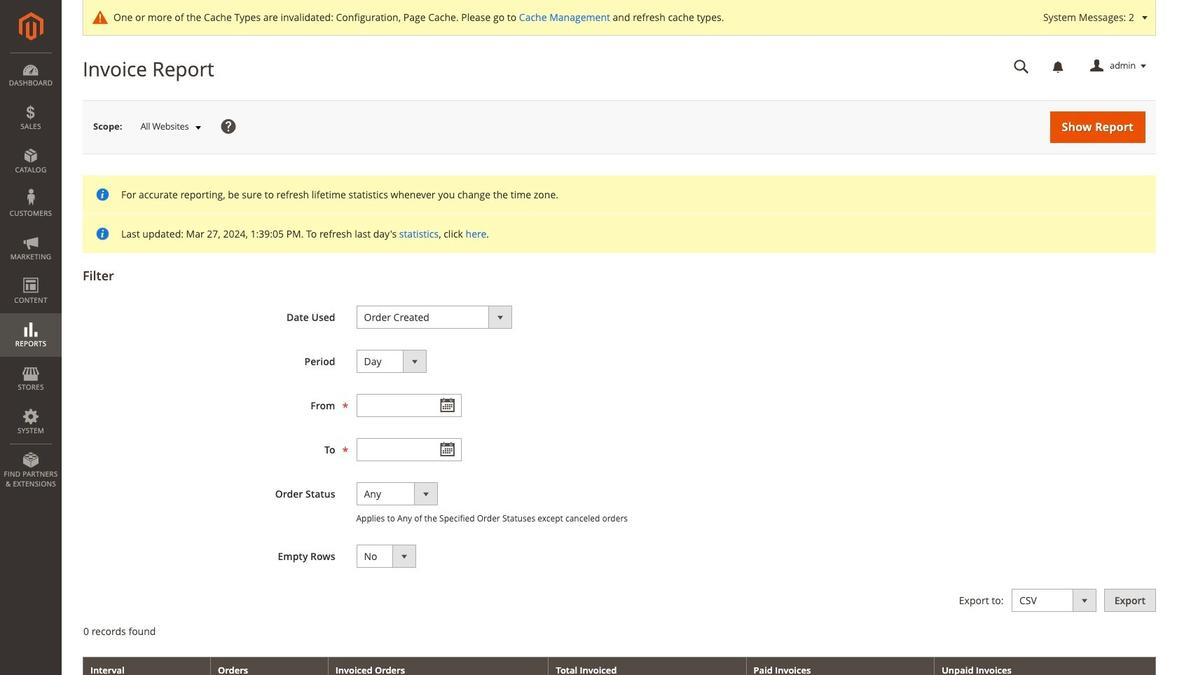 Task type: locate. For each thing, give the bounding box(es) containing it.
None text field
[[1004, 54, 1040, 79]]

None text field
[[356, 394, 462, 417], [356, 438, 462, 461], [356, 394, 462, 417], [356, 438, 462, 461]]

menu bar
[[0, 53, 62, 496]]



Task type: describe. For each thing, give the bounding box(es) containing it.
magento admin panel image
[[19, 12, 43, 41]]



